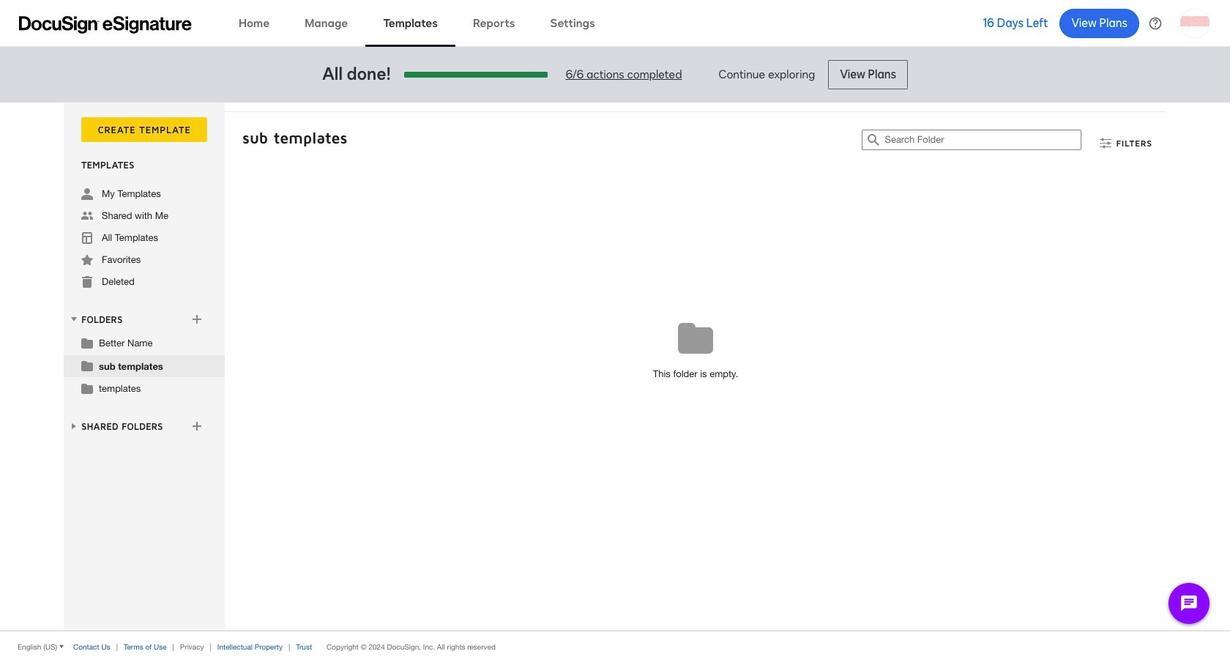 Task type: locate. For each thing, give the bounding box(es) containing it.
your uploaded profile image image
[[1180, 8, 1210, 38]]

view shared folders image
[[68, 420, 80, 432]]

secondary navigation region
[[64, 103, 1170, 631]]

docusign esignature image
[[19, 16, 192, 33]]

2 vertical spatial folder image
[[81, 382, 93, 394]]

1 vertical spatial folder image
[[81, 360, 93, 371]]

0 vertical spatial folder image
[[81, 337, 93, 349]]

view folders image
[[68, 313, 80, 325]]

folder image
[[81, 337, 93, 349], [81, 360, 93, 371], [81, 382, 93, 394]]

Search Folder text field
[[885, 130, 1081, 149]]

trash image
[[81, 276, 93, 288]]

shared image
[[81, 210, 93, 222]]

2 folder image from the top
[[81, 360, 93, 371]]



Task type: describe. For each thing, give the bounding box(es) containing it.
templates image
[[81, 232, 93, 244]]

3 folder image from the top
[[81, 382, 93, 394]]

user image
[[81, 188, 93, 200]]

more info region
[[0, 631, 1230, 662]]

1 folder image from the top
[[81, 337, 93, 349]]

star filled image
[[81, 254, 93, 266]]



Task type: vqa. For each thing, say whether or not it's contained in the screenshot.
trash "Image"
yes



